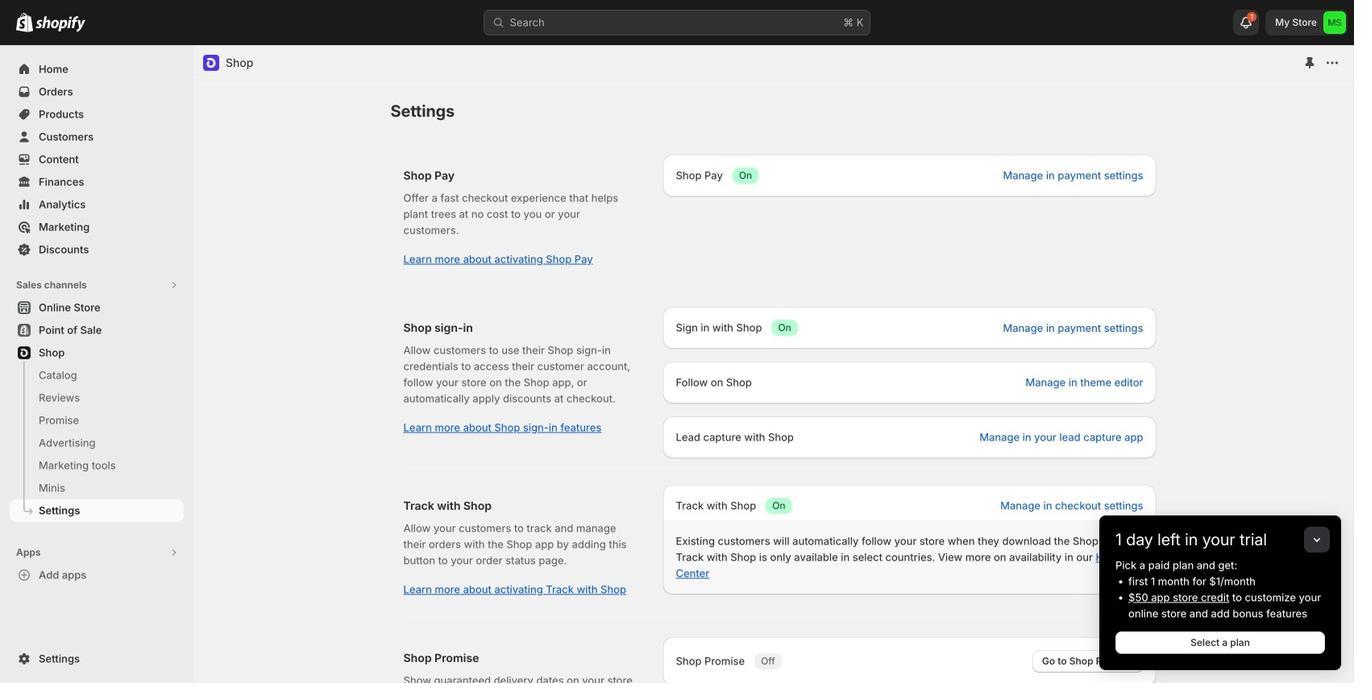 Task type: locate. For each thing, give the bounding box(es) containing it.
shopify image
[[16, 13, 33, 32]]

icon for shop image
[[203, 55, 219, 71]]

shopify image
[[35, 16, 85, 32]]



Task type: vqa. For each thing, say whether or not it's contained in the screenshot.
text field
no



Task type: describe. For each thing, give the bounding box(es) containing it.
fullscreen dialog
[[193, 45, 1353, 683]]

my store image
[[1323, 11, 1346, 34]]



